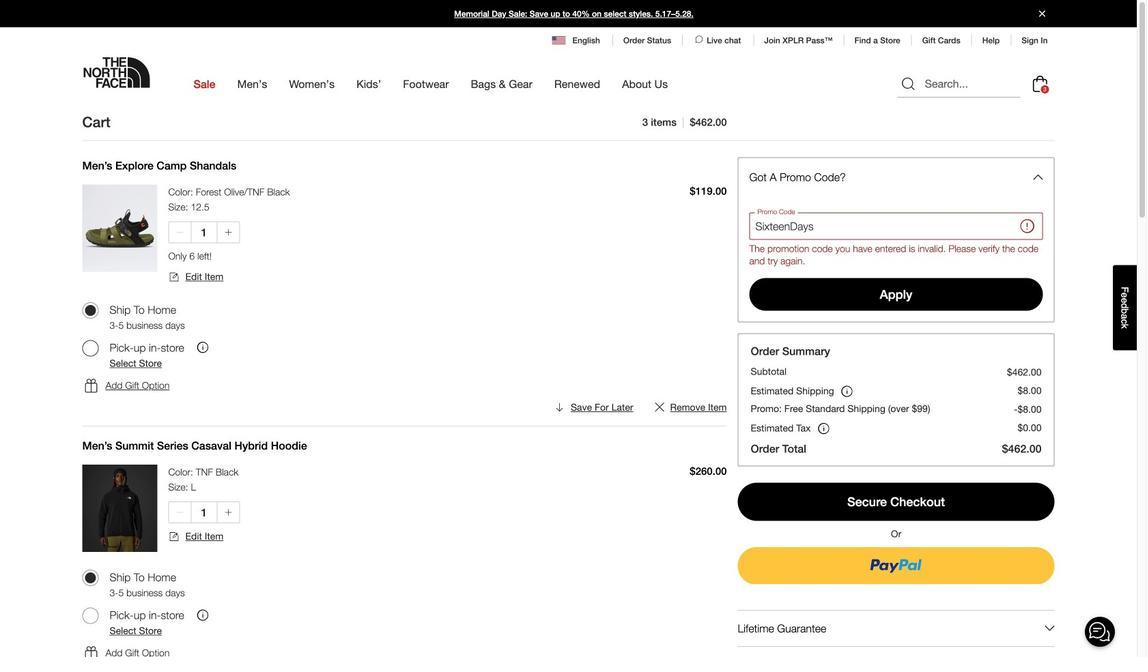 Task type: locate. For each thing, give the bounding box(es) containing it.
edit item image
[[168, 271, 180, 283]]

1 increase image from the top
[[224, 228, 233, 237]]

close image
[[1033, 11, 1051, 17]]

2 increase image from the top
[[224, 508, 233, 517]]

increase image
[[224, 228, 233, 237], [224, 508, 233, 517]]

increase image for men's summit series casaval hybrid hoodie image
[[224, 508, 233, 517]]

estimated shipping tooltip image
[[840, 384, 855, 400]]

save for later image
[[554, 402, 565, 413]]

None text field
[[749, 213, 1043, 240]]

this item can be picked up from the selected store depending on the item availability at the store. image
[[195, 608, 210, 623]]

the north face home page image
[[84, 57, 150, 88]]

0 vertical spatial increase image
[[224, 228, 233, 237]]

alert
[[749, 243, 1043, 267]]

search all image
[[900, 76, 917, 92]]

None number field
[[192, 222, 217, 243], [192, 503, 217, 523], [192, 222, 217, 243], [192, 503, 217, 523]]

remove item image
[[655, 403, 665, 412]]

1 vertical spatial increase image
[[224, 508, 233, 517]]



Task type: vqa. For each thing, say whether or not it's contained in the screenshot.
2nd This item can be picked up from the selected store depending on the item availability at the store. icon from the bottom of the page
yes



Task type: describe. For each thing, give the bounding box(es) containing it.
increase image for men's explore camp shandals image
[[224, 228, 233, 237]]

edit item image
[[168, 531, 180, 543]]

estimated tax tooltip image
[[816, 421, 831, 437]]

men's summit series casaval hybrid hoodie image
[[82, 465, 157, 552]]

men's explore camp shandals image
[[82, 185, 157, 272]]

Search search field
[[898, 70, 1020, 98]]

this item can be picked up from the selected store depending on the item availability at the store. image
[[195, 340, 210, 355]]



